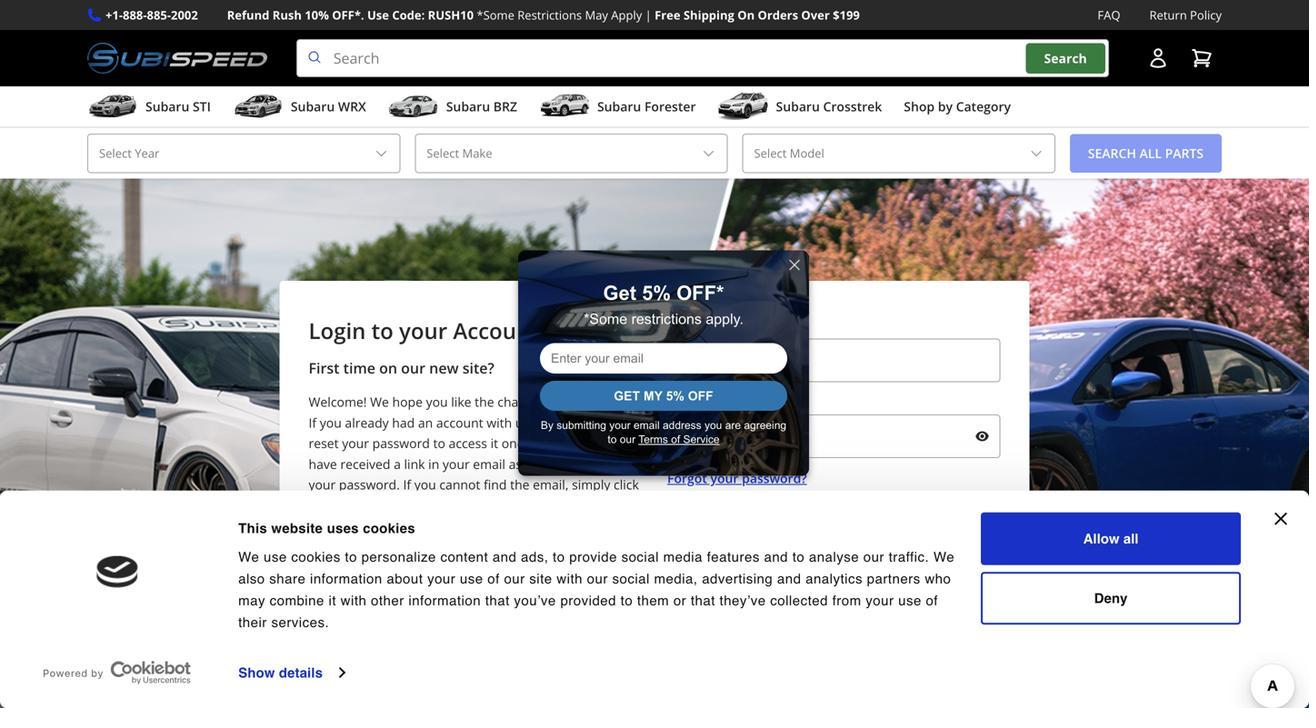 Task type: describe. For each thing, give the bounding box(es) containing it.
a subaru sti thumbnail image image
[[87, 93, 138, 120]]

personalize
[[361, 549, 436, 565]]

10%
[[305, 7, 329, 23]]

+1-
[[105, 7, 123, 23]]

allow
[[1083, 531, 1120, 547]]

shop by category button
[[904, 90, 1011, 126]]

had
[[392, 414, 415, 431]]

instructions.
[[309, 538, 382, 555]]

login
[[309, 316, 366, 346]]

0 vertical spatial cookies
[[363, 520, 415, 536]]

to up the on
[[372, 316, 393, 346]]

subispeed logo image
[[87, 39, 267, 77]]

this
[[238, 520, 267, 536]]

select year image
[[374, 146, 388, 161]]

an inside "welcome! we hope you like the changes we've made. if you already had an account with us, you'll need to reset your password to access it once again. you may have received a link in your email asking you to reset your password. if you cannot find the email, simply click "forgot your password?" and follow the steps. a link will be sent to your email address with reset password instructions."
[[418, 414, 433, 431]]

2 horizontal spatial we
[[934, 549, 955, 565]]

analyse
[[809, 549, 859, 565]]

hope
[[392, 393, 423, 411]]

and up collected
[[777, 571, 801, 587]]

it inside "welcome! we hope you like the changes we've made. if you already had an account with us, you'll need to reset your password to access it once again. you may have received a link in your email asking you to reset your password. if you cannot find the email, simply click "forgot your password?" and follow the steps. a link will be sent to your email address with reset password instructions."
[[491, 435, 498, 452]]

to down uses
[[345, 549, 357, 565]]

0 vertical spatial link
[[404, 455, 425, 473]]

0 horizontal spatial we
[[238, 549, 259, 565]]

their
[[238, 615, 267, 630]]

+1-888-885-2002 link
[[105, 5, 198, 25]]

it inside the we use cookies to personalize content and ads, to provide social media features and to analyse our traffic. we also share information about your use of our site with our social media, advertising and analytics partners who may combine it with other information that you've provided to them or that they've collected from your use of their services.
[[329, 593, 336, 609]]

1 vertical spatial reset
[[590, 455, 621, 473]]

select model image
[[1029, 146, 1044, 161]]

on
[[738, 7, 755, 23]]

a subaru forester thumbnail image image
[[539, 93, 590, 120]]

tab panel containing this website uses cookies
[[233, 513, 981, 686]]

your down password.
[[355, 497, 382, 514]]

to left analyse
[[793, 549, 805, 565]]

with left other
[[341, 593, 367, 609]]

faq link
[[1098, 5, 1121, 25]]

a subaru brz thumbnail image image
[[388, 93, 439, 120]]

services.
[[271, 615, 329, 630]]

all
[[1124, 531, 1139, 547]]

2 that from the left
[[691, 593, 715, 609]]

with down follow
[[488, 517, 513, 535]]

1 vertical spatial information
[[409, 593, 481, 609]]

and right features
[[764, 549, 788, 565]]

password
[[667, 392, 727, 410]]

to right ads, at the left
[[553, 549, 565, 565]]

subaru sti button
[[87, 90, 211, 126]]

rush
[[273, 7, 302, 23]]

restrictions
[[518, 7, 582, 23]]

brz
[[493, 98, 517, 115]]

off*.
[[332, 7, 364, 23]]

your up new
[[399, 316, 447, 346]]

analytics
[[806, 571, 863, 587]]

*some
[[477, 7, 514, 23]]

$199
[[833, 7, 860, 23]]

0 vertical spatial password
[[372, 435, 430, 452]]

a collage of action shots of vehicles image
[[0, 179, 1309, 708]]

new
[[429, 358, 459, 378]]

your up personalize
[[371, 517, 398, 535]]

account inside create an account "link"
[[840, 559, 890, 576]]

shipping
[[684, 7, 735, 23]]

0 horizontal spatial information
[[310, 571, 383, 587]]

Email Address text field
[[667, 339, 1001, 382]]

subaru for subaru wrx
[[291, 98, 335, 115]]

find
[[484, 476, 507, 493]]

1 vertical spatial email
[[402, 517, 434, 535]]

on
[[379, 358, 397, 378]]

will
[[618, 497, 637, 514]]

you down again.
[[550, 455, 572, 473]]

0 vertical spatial the
[[475, 393, 494, 411]]

you'll
[[536, 414, 566, 431]]

simply
[[572, 476, 610, 493]]

Password password field
[[667, 415, 1001, 458]]

collected
[[770, 593, 828, 609]]

password?"
[[385, 497, 453, 514]]

category
[[956, 98, 1011, 115]]

0 vertical spatial reset
[[309, 435, 339, 452]]

create an account link
[[778, 559, 890, 577]]

2 vertical spatial the
[[521, 497, 541, 514]]

return policy link
[[1150, 5, 1222, 25]]

and left ads, at the left
[[493, 549, 517, 565]]

uses
[[327, 520, 359, 536]]

1 that from the left
[[485, 593, 510, 609]]

subaru forester
[[597, 98, 696, 115]]

show
[[238, 665, 275, 681]]

follow
[[482, 497, 518, 514]]

subaru for subaru sti
[[145, 98, 189, 115]]

a
[[394, 455, 401, 473]]

changes
[[498, 393, 546, 411]]

site
[[529, 571, 552, 587]]

crosstrek
[[823, 98, 882, 115]]

orders
[[758, 7, 798, 23]]

have
[[309, 455, 337, 473]]

received
[[340, 455, 390, 473]]

to down made. in the bottom of the page
[[603, 414, 615, 431]]

advertising
[[702, 571, 773, 587]]

subaru for subaru forester
[[597, 98, 641, 115]]

media,
[[654, 571, 698, 587]]

forgot your password?
[[667, 470, 807, 487]]

refund
[[227, 7, 269, 23]]

create
[[778, 559, 818, 576]]

password?
[[742, 470, 807, 487]]

888-
[[123, 7, 147, 23]]

address
[[704, 316, 754, 334]]

again.
[[534, 435, 569, 452]]

2 vertical spatial use
[[898, 593, 922, 609]]

shop
[[904, 98, 935, 115]]

also
[[238, 571, 265, 587]]

our down "provide"
[[587, 571, 608, 587]]

once
[[502, 435, 530, 452]]

be
[[309, 517, 324, 535]]

login to your account
[[309, 316, 539, 346]]

need
[[570, 414, 600, 431]]

you up password?"
[[414, 476, 436, 493]]

an inside "link"
[[822, 559, 837, 576]]

1 vertical spatial the
[[510, 476, 530, 493]]

code:
[[392, 7, 425, 23]]

click
[[614, 476, 639, 493]]

them
[[637, 593, 669, 609]]

0 horizontal spatial use
[[264, 549, 287, 565]]

show details
[[238, 665, 323, 681]]

forester
[[645, 98, 696, 115]]

who
[[925, 571, 951, 587]]



Task type: locate. For each thing, give the bounding box(es) containing it.
0 vertical spatial an
[[418, 414, 433, 431]]

welcome! we hope you like the changes we've made. if you already had an account with us, you'll need to reset your password to access it once again. you may have received a link in your email asking you to reset your password. if you cannot find the email, simply click "forgot your password?" and follow the steps. a link will be sent to your email address with reset password instructions.
[[309, 393, 639, 555]]

allow all button
[[981, 513, 1241, 565]]

share
[[269, 571, 306, 587]]

return
[[1150, 7, 1187, 23]]

0 vertical spatial it
[[491, 435, 498, 452]]

or
[[674, 593, 687, 609]]

your down content
[[427, 571, 456, 587]]

password down a
[[550, 517, 607, 535]]

over
[[801, 7, 830, 23]]

0 horizontal spatial cookies
[[291, 549, 341, 565]]

cookies down this website uses cookies
[[291, 549, 341, 565]]

subaru inside subaru wrx dropdown button
[[291, 98, 335, 115]]

subaru inside subaru sti dropdown button
[[145, 98, 189, 115]]

1 vertical spatial link
[[594, 497, 615, 514]]

use
[[264, 549, 287, 565], [460, 571, 483, 587], [898, 593, 922, 609]]

0 horizontal spatial that
[[485, 593, 510, 609]]

if down welcome! on the bottom left of page
[[309, 414, 317, 431]]

forgot your password? link
[[667, 469, 1001, 487]]

email address
[[667, 316, 754, 334]]

select make image
[[701, 146, 716, 161]]

reset up ads, at the left
[[517, 517, 547, 535]]

0 horizontal spatial may
[[238, 593, 265, 609]]

1 horizontal spatial we
[[370, 393, 389, 411]]

a subaru wrx thumbnail image image
[[233, 93, 284, 120]]

password.
[[339, 476, 400, 493]]

free
[[655, 7, 681, 23]]

account
[[436, 414, 483, 431]]

subaru inside subaru forester dropdown button
[[597, 98, 641, 115]]

search input field
[[296, 39, 1109, 77]]

subaru crosstrek
[[776, 98, 882, 115]]

885-
[[147, 7, 171, 23]]

subaru left sti at the top left of the page
[[145, 98, 189, 115]]

1 horizontal spatial reset
[[517, 517, 547, 535]]

0 horizontal spatial link
[[404, 455, 425, 473]]

1 horizontal spatial that
[[691, 593, 715, 609]]

2 subaru from the left
[[291, 98, 335, 115]]

1 vertical spatial use
[[460, 571, 483, 587]]

0 horizontal spatial of
[[488, 571, 500, 587]]

we up already
[[370, 393, 389, 411]]

shop by category
[[904, 98, 1011, 115]]

with up provided
[[557, 571, 583, 587]]

1 vertical spatial an
[[822, 559, 837, 576]]

"forgot
[[309, 497, 352, 514]]

your down have at the bottom left
[[309, 476, 336, 493]]

1 horizontal spatial use
[[460, 571, 483, 587]]

1 vertical spatial cookies
[[291, 549, 341, 565]]

subaru brz
[[446, 98, 517, 115]]

social up media,
[[622, 549, 659, 565]]

may
[[585, 7, 608, 23]]

already
[[345, 414, 389, 431]]

cookies inside the we use cookies to personalize content and ads, to provide social media features and to analyse our traffic. we also share information about your use of our site with our social media, advertising and analytics partners who may combine it with other information that you've provided to them or that they've collected from your use of their services.
[[291, 549, 341, 565]]

allow all
[[1083, 531, 1139, 547]]

Select Model button
[[742, 134, 1055, 173]]

subaru crosstrek button
[[718, 90, 882, 126]]

a subaru crosstrek thumbnail image image
[[718, 93, 769, 120]]

first time on our new site?
[[309, 358, 494, 378]]

email,
[[533, 476, 569, 493]]

if up password?"
[[403, 476, 411, 493]]

+1-888-885-2002
[[105, 7, 198, 23]]

you
[[426, 393, 448, 411], [320, 414, 342, 431], [550, 455, 572, 473], [414, 476, 436, 493]]

0 horizontal spatial it
[[329, 593, 336, 609]]

1 horizontal spatial may
[[598, 435, 624, 452]]

subaru wrx button
[[233, 90, 366, 126]]

features
[[707, 549, 760, 565]]

like
[[451, 393, 471, 411]]

1 horizontal spatial account
[[840, 559, 890, 576]]

show details link
[[238, 659, 344, 686]]

reset up have at the bottom left
[[309, 435, 339, 452]]

subaru for subaru crosstrek
[[776, 98, 820, 115]]

use down partners at the bottom
[[898, 593, 922, 609]]

account
[[453, 316, 539, 346], [840, 559, 890, 576]]

in
[[428, 455, 439, 473]]

time
[[343, 358, 375, 378]]

1 horizontal spatial if
[[403, 476, 411, 493]]

our right the on
[[401, 358, 425, 378]]

0 horizontal spatial reset
[[309, 435, 339, 452]]

refund rush 10% off*. use code: rush10 *some restrictions may apply | free shipping on orders over $199
[[227, 7, 860, 23]]

you left like
[[426, 393, 448, 411]]

subaru inside subaru brz "dropdown button"
[[446, 98, 490, 115]]

the down email,
[[521, 497, 541, 514]]

|
[[645, 7, 652, 23]]

the down asking
[[510, 476, 530, 493]]

you've
[[514, 593, 556, 609]]

provide
[[569, 549, 617, 565]]

your right forgot
[[711, 470, 739, 487]]

subaru left brz on the left top
[[446, 98, 490, 115]]

email
[[667, 316, 701, 334]]

0 vertical spatial account
[[453, 316, 539, 346]]

an right had
[[418, 414, 433, 431]]

1 horizontal spatial email
[[473, 455, 505, 473]]

to right sent
[[356, 517, 368, 535]]

your down partners at the bottom
[[866, 593, 894, 609]]

from
[[832, 593, 862, 609]]

1 horizontal spatial an
[[822, 559, 837, 576]]

1 horizontal spatial link
[[594, 497, 615, 514]]

sent
[[327, 517, 352, 535]]

that
[[485, 593, 510, 609], [691, 593, 715, 609]]

our left site
[[504, 571, 525, 587]]

use down content
[[460, 571, 483, 587]]

about
[[387, 571, 423, 587]]

steps.
[[544, 497, 579, 514]]

us,
[[515, 414, 533, 431]]

0 horizontal spatial account
[[453, 316, 539, 346]]

rush10
[[428, 7, 474, 23]]

apply
[[611, 7, 642, 23]]

with
[[487, 414, 512, 431], [488, 517, 513, 535], [557, 571, 583, 587], [341, 593, 367, 609]]

0 vertical spatial social
[[622, 549, 659, 565]]

toggle password visibility image
[[975, 429, 990, 444]]

combine
[[270, 593, 324, 609]]

0 vertical spatial email
[[473, 455, 505, 473]]

email up find
[[473, 455, 505, 473]]

1 horizontal spatial information
[[409, 593, 481, 609]]

subaru for subaru brz
[[446, 98, 490, 115]]

provided
[[560, 593, 616, 609]]

an right create
[[822, 559, 837, 576]]

1 horizontal spatial it
[[491, 435, 498, 452]]

1 vertical spatial may
[[238, 593, 265, 609]]

sti
[[193, 98, 211, 115]]

may inside the we use cookies to personalize content and ads, to provide social media features and to analyse our traffic. we also share information about your use of our site with our social media, advertising and analytics partners who may combine it with other information that you've provided to them or that they've collected from your use of their services.
[[238, 593, 265, 609]]

logo - opens in a new window image
[[44, 661, 191, 685]]

subaru sti
[[145, 98, 211, 115]]

0 horizontal spatial if
[[309, 414, 317, 431]]

site?
[[463, 358, 494, 378]]

to down you
[[575, 455, 587, 473]]

0 horizontal spatial password
[[372, 435, 430, 452]]

we inside "welcome! we hope you like the changes we've made. if you already had an account with us, you'll need to reset your password to access it once again. you may have received a link in your email asking you to reset your password. if you cannot find the email, simply click "forgot your password?" and follow the steps. a link will be sent to your email address with reset password instructions."
[[370, 393, 389, 411]]

we up the who
[[934, 549, 955, 565]]

Select Make button
[[415, 134, 728, 173]]

access
[[449, 435, 487, 452]]

the right like
[[475, 393, 494, 411]]

media
[[663, 549, 703, 565]]

1 vertical spatial of
[[926, 593, 938, 609]]

cannot
[[439, 476, 480, 493]]

may inside "welcome! we hope you like the changes we've made. if you already had an account with us, you'll need to reset your password to access it once again. you may have received a link in your email asking you to reset your password. if you cannot find the email, simply click "forgot your password?" and follow the steps. a link will be sent to your email address with reset password instructions."
[[598, 435, 624, 452]]

information down instructions.
[[310, 571, 383, 587]]

0 horizontal spatial email
[[402, 517, 434, 535]]

1 vertical spatial it
[[329, 593, 336, 609]]

and up "address"
[[456, 497, 479, 514]]

2 horizontal spatial use
[[898, 593, 922, 609]]

1 subaru from the left
[[145, 98, 189, 115]]

asking
[[509, 455, 547, 473]]

social up them
[[612, 571, 650, 587]]

wrx
[[338, 98, 366, 115]]

close banner image
[[1275, 513, 1287, 525]]

our up partners at the bottom
[[863, 549, 885, 565]]

other
[[371, 593, 404, 609]]

may down also
[[238, 593, 265, 609]]

the
[[475, 393, 494, 411], [510, 476, 530, 493], [521, 497, 541, 514]]

ads,
[[521, 549, 549, 565]]

3 subaru from the left
[[446, 98, 490, 115]]

Select Year button
[[87, 134, 400, 173]]

logo image
[[96, 556, 138, 588]]

of
[[488, 571, 500, 587], [926, 593, 938, 609]]

may right you
[[598, 435, 624, 452]]

your up cannot
[[443, 455, 470, 473]]

return policy
[[1150, 7, 1222, 23]]

tab panel
[[233, 513, 981, 686]]

1 vertical spatial social
[[612, 571, 650, 587]]

that left 'you've'
[[485, 593, 510, 609]]

subaru forester button
[[539, 90, 696, 126]]

address
[[437, 517, 484, 535]]

0 vertical spatial may
[[598, 435, 624, 452]]

1 vertical spatial password
[[550, 517, 607, 535]]

link
[[404, 455, 425, 473], [594, 497, 615, 514]]

you down welcome! on the bottom left of page
[[320, 414, 342, 431]]

of down content
[[488, 571, 500, 587]]

first
[[309, 358, 340, 378]]

it left once
[[491, 435, 498, 452]]

it right the combine
[[329, 593, 336, 609]]

2 horizontal spatial reset
[[590, 455, 621, 473]]

your
[[399, 316, 447, 346], [342, 435, 369, 452], [443, 455, 470, 473], [711, 470, 739, 487], [309, 476, 336, 493], [355, 497, 382, 514], [371, 517, 398, 535], [427, 571, 456, 587], [866, 593, 894, 609]]

an
[[418, 414, 433, 431], [822, 559, 837, 576]]

0 vertical spatial of
[[488, 571, 500, 587]]

content
[[440, 549, 488, 565]]

create an account
[[778, 559, 890, 576]]

to up in
[[433, 435, 445, 452]]

your up received
[[342, 435, 369, 452]]

we up also
[[238, 549, 259, 565]]

1 vertical spatial account
[[840, 559, 890, 576]]

subaru inside subaru crosstrek dropdown button
[[776, 98, 820, 115]]

cookies
[[363, 520, 415, 536], [291, 549, 341, 565]]

button image
[[1147, 47, 1169, 69]]

traffic.
[[889, 549, 929, 565]]

subaru right a subaru crosstrek thumbnail image at right
[[776, 98, 820, 115]]

you
[[572, 435, 595, 452]]

to left them
[[621, 593, 633, 609]]

that right or
[[691, 593, 715, 609]]

0 vertical spatial use
[[264, 549, 287, 565]]

a
[[582, 497, 590, 514]]

use up share
[[264, 549, 287, 565]]

our
[[401, 358, 425, 378], [863, 549, 885, 565], [504, 571, 525, 587], [587, 571, 608, 587]]

1 horizontal spatial of
[[926, 593, 938, 609]]

reset up simply
[[590, 455, 621, 473]]

password down had
[[372, 435, 430, 452]]

subaru left forester
[[597, 98, 641, 115]]

deny button
[[981, 572, 1241, 625]]

0 vertical spatial information
[[310, 571, 383, 587]]

reset
[[309, 435, 339, 452], [590, 455, 621, 473], [517, 517, 547, 535]]

0 horizontal spatial an
[[418, 414, 433, 431]]

deny
[[1094, 590, 1128, 606]]

4 subaru from the left
[[597, 98, 641, 115]]

this website uses cookies
[[238, 520, 415, 536]]

and inside "welcome! we hope you like the changes we've made. if you already had an account with us, you'll need to reset your password to access it once again. you may have received a link in your email asking you to reset your password. if you cannot find the email, simply click "forgot your password?" and follow the steps. a link will be sent to your email address with reset password instructions."
[[456, 497, 479, 514]]

of down the who
[[926, 593, 938, 609]]

1 horizontal spatial password
[[550, 517, 607, 535]]

5 subaru from the left
[[776, 98, 820, 115]]

subaru left wrx
[[291, 98, 335, 115]]

information down about
[[409, 593, 481, 609]]

2 vertical spatial reset
[[517, 517, 547, 535]]

to
[[372, 316, 393, 346], [603, 414, 615, 431], [433, 435, 445, 452], [575, 455, 587, 473], [356, 517, 368, 535], [345, 549, 357, 565], [553, 549, 565, 565], [793, 549, 805, 565], [621, 593, 633, 609]]

1 horizontal spatial cookies
[[363, 520, 415, 536]]

with left us,
[[487, 414, 512, 431]]

email down password?"
[[402, 517, 434, 535]]

1 vertical spatial if
[[403, 476, 411, 493]]

details
[[279, 665, 323, 681]]

cookies up personalize
[[363, 520, 415, 536]]

0 vertical spatial if
[[309, 414, 317, 431]]



Task type: vqa. For each thing, say whether or not it's contained in the screenshot.
in stock will ship same day if ordered before 3pm est
no



